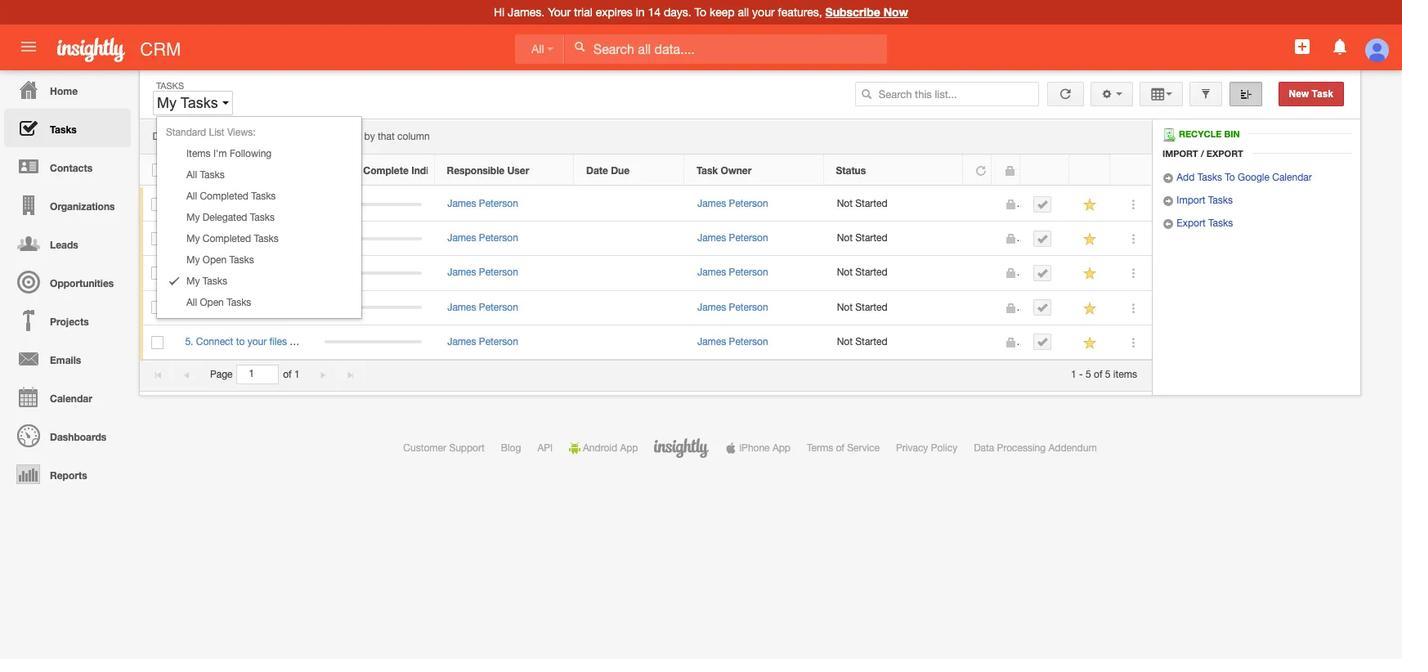 Task type: describe. For each thing, give the bounding box(es) containing it.
not started cell for 2. add your customers
[[824, 222, 964, 256]]

support
[[449, 442, 485, 454]]

import for import tasks
[[1177, 195, 1206, 206]]

not started cell for 4. save your emails
[[824, 291, 964, 325]]

search image
[[861, 88, 872, 100]]

following image for 3. invite your team
[[1083, 266, 1098, 282]]

privacy policy
[[896, 442, 958, 454]]

not started for 5. connect to your files and apps
[[837, 336, 888, 347]]

personalize
[[196, 198, 247, 209]]

my for my open tasks link
[[186, 254, 200, 266]]

contacts link
[[4, 147, 131, 186]]

new task
[[1289, 88, 1334, 100]]

trial
[[574, 6, 593, 19]]

android app
[[583, 442, 638, 454]]

standard list views: link
[[137, 122, 361, 143]]

bin
[[1224, 128, 1240, 139]]

5. connect to your files and apps link
[[185, 336, 339, 347]]

status
[[836, 164, 866, 177]]

2 horizontal spatial task
[[1312, 88, 1334, 100]]

data
[[974, 442, 994, 454]]

2 5 from the left
[[1105, 369, 1111, 380]]

my completed tasks link
[[157, 228, 361, 249]]

your for team
[[222, 267, 241, 278]]

percent complete indicator responsible user
[[324, 164, 529, 177]]

1 horizontal spatial and
[[290, 336, 306, 347]]

james.
[[508, 6, 545, 19]]

reports
[[50, 469, 87, 482]]

my tasks link
[[157, 271, 361, 292]]

privacy policy link
[[896, 442, 958, 454]]

1 5 from the left
[[1086, 369, 1091, 380]]

invite
[[196, 267, 219, 278]]

not for 1. personalize your account
[[837, 198, 853, 209]]

mark this task complete image for 4. save your emails
[[1037, 302, 1049, 313]]

all open tasks link
[[157, 292, 361, 313]]

Search this list... text field
[[855, 82, 1039, 106]]

my delegated tasks
[[186, 212, 275, 223]]

leads link
[[4, 224, 131, 262]]

customer support link
[[403, 442, 485, 454]]

processing
[[997, 442, 1046, 454]]

0 vertical spatial calendar
[[1272, 172, 1312, 183]]

customers
[[239, 232, 285, 244]]

here
[[303, 131, 322, 142]]

1.
[[185, 198, 193, 209]]

by
[[364, 131, 375, 142]]

0% complete image for 1. personalize your account
[[325, 202, 422, 206]]

in
[[636, 6, 645, 19]]

add tasks to google calendar link
[[1163, 172, 1312, 184]]

show list view filters image
[[1200, 88, 1212, 100]]

following image for 1. personalize your account
[[1083, 197, 1098, 213]]

indicator
[[411, 164, 453, 177]]

private task image for 5. connect to your files and apps
[[1005, 337, 1017, 348]]

home
[[50, 85, 78, 97]]

your
[[548, 6, 571, 19]]

organizations link
[[4, 186, 131, 224]]

not for 4. save your emails
[[837, 301, 853, 313]]

items i'm following link
[[157, 143, 361, 164]]

emails link
[[4, 339, 131, 378]]

task for task owner
[[697, 164, 718, 177]]

my open tasks link
[[157, 249, 361, 271]]

your for customers
[[217, 232, 236, 244]]

4.
[[185, 301, 193, 313]]

app for android app
[[620, 442, 638, 454]]

data processing addendum
[[974, 442, 1097, 454]]

repeating task image
[[975, 165, 987, 177]]

export tasks link
[[1163, 218, 1233, 230]]

to inside hi james. your trial expires in 14 days. to keep all your features, subscribe now
[[695, 6, 707, 19]]

following
[[230, 148, 272, 159]]

customer
[[403, 442, 446, 454]]

1 column from the left
[[184, 131, 217, 142]]

import tasks
[[1174, 195, 1233, 206]]

0% complete image for 2. add your customers
[[325, 237, 422, 240]]

private task image for emails
[[1005, 302, 1017, 314]]

5. connect to your files and apps
[[185, 336, 331, 347]]

connect
[[196, 336, 233, 347]]

that
[[378, 131, 395, 142]]

calendar inside navigation
[[50, 392, 92, 405]]

task for task name
[[185, 164, 206, 177]]

import tasks link
[[1163, 195, 1233, 207]]

show sidebar image
[[1240, 88, 1251, 100]]

4. save your emails link
[[185, 301, 279, 313]]

completed for my
[[203, 233, 251, 244]]

mark this task complete image for 1. personalize your account
[[1037, 198, 1049, 210]]

Search all data.... text field
[[565, 34, 887, 64]]

views:
[[227, 127, 256, 138]]

blog
[[501, 442, 521, 454]]

all tasks
[[186, 169, 225, 181]]

started for 3. invite your team
[[856, 267, 888, 278]]

-
[[1079, 369, 1083, 380]]

projects link
[[4, 301, 131, 339]]

refresh list image
[[1058, 88, 1073, 100]]

privacy
[[896, 442, 928, 454]]

my for my delegated tasks "link"
[[186, 212, 200, 223]]

my for my completed tasks link
[[186, 233, 200, 244]]

group
[[336, 131, 362, 142]]

1 horizontal spatial export
[[1207, 148, 1243, 159]]

recycle bin link
[[1163, 128, 1248, 142]]

page
[[210, 369, 233, 380]]

your left files
[[247, 336, 267, 347]]

1 horizontal spatial 1
[[1071, 369, 1077, 380]]

not for 2. add your customers
[[837, 232, 853, 244]]

date
[[586, 164, 608, 177]]

row containing 4. save your emails
[[140, 291, 1152, 325]]

user
[[507, 164, 529, 177]]

recycle bin
[[1179, 128, 1240, 139]]

started for 4. save your emails
[[856, 301, 888, 313]]

4. save your emails
[[185, 301, 271, 313]]

1. personalize your account
[[185, 198, 307, 209]]

due
[[611, 164, 630, 177]]

all open tasks
[[186, 297, 251, 308]]

row containing 5. connect to your files and apps
[[140, 325, 1152, 360]]

1 horizontal spatial to
[[1225, 172, 1235, 183]]

private task image for team
[[1005, 268, 1017, 279]]

drop
[[272, 131, 292, 142]]

not started cell for 3. invite your team
[[824, 256, 964, 291]]

private task image for 1. personalize your account
[[1005, 199, 1017, 210]]

my tasks for my tasks link
[[186, 276, 227, 287]]

percent
[[324, 164, 361, 177]]

delegated
[[203, 212, 247, 223]]

1 horizontal spatial of
[[836, 442, 845, 454]]

started for 2. add your customers
[[856, 232, 888, 244]]

team
[[244, 267, 266, 278]]

now
[[884, 5, 908, 19]]

of 1
[[283, 369, 300, 380]]

dashboards
[[50, 431, 106, 443]]

your for account
[[249, 198, 269, 209]]

crm
[[140, 39, 181, 60]]

0 horizontal spatial of
[[283, 369, 292, 380]]

my for my tasks link
[[186, 276, 200, 287]]

not started for 1. personalize your account
[[837, 198, 888, 209]]

not for 3. invite your team
[[837, 267, 853, 278]]

not started for 4. save your emails
[[837, 301, 888, 313]]

open for my
[[203, 254, 227, 266]]

0% complete image for 4. save your emails
[[325, 306, 422, 309]]

my completed tasks
[[186, 233, 279, 244]]

3. invite your team
[[185, 267, 266, 278]]

your inside hi james. your trial expires in 14 days. to keep all your features, subscribe now
[[752, 6, 775, 19]]

row containing task name
[[140, 155, 1151, 186]]

opportunities
[[50, 277, 114, 289]]

blog link
[[501, 442, 521, 454]]



Task type: vqa. For each thing, say whether or not it's contained in the screenshot.
My Tasks button
yes



Task type: locate. For each thing, give the bounding box(es) containing it.
private task image
[[1005, 199, 1017, 210], [1005, 337, 1017, 348]]

complete
[[363, 164, 409, 177]]

0 horizontal spatial export
[[1177, 218, 1206, 229]]

account
[[271, 198, 307, 209]]

2 horizontal spatial of
[[1094, 369, 1103, 380]]

1 private task image from the top
[[1005, 199, 1017, 210]]

white image
[[574, 41, 585, 52]]

service
[[847, 442, 880, 454]]

of right 1 field
[[283, 369, 292, 380]]

1 vertical spatial following image
[[1083, 232, 1098, 247]]

and
[[252, 131, 269, 142], [290, 336, 306, 347]]

private task image for customers
[[1005, 233, 1017, 245]]

app right android
[[620, 442, 638, 454]]

2 vertical spatial following image
[[1083, 301, 1098, 316]]

1 0% complete image from the top
[[325, 202, 422, 206]]

my inside "link"
[[186, 212, 200, 223]]

add tasks to google calendar
[[1174, 172, 1312, 183]]

drag a column header and drop it here to group by that column
[[152, 131, 430, 142]]

task owner
[[697, 164, 752, 177]]

opportunities link
[[4, 262, 131, 301]]

navigation
[[0, 70, 131, 493]]

0 vertical spatial following image
[[1083, 197, 1098, 213]]

hi
[[494, 6, 505, 19]]

terms
[[807, 442, 833, 454]]

my inside button
[[157, 95, 177, 111]]

private task image
[[1004, 165, 1016, 177], [1005, 233, 1017, 245], [1005, 268, 1017, 279], [1005, 302, 1017, 314]]

drag
[[152, 131, 174, 142]]

3 mark this task complete image from the top
[[1037, 336, 1049, 348]]

and up items i'm following link
[[252, 131, 269, 142]]

14
[[648, 6, 661, 19]]

2. add your customers
[[185, 232, 285, 244]]

import for import / export
[[1163, 148, 1198, 159]]

2. add your customers link
[[185, 232, 293, 244]]

1 vertical spatial mark this task complete image
[[1037, 233, 1049, 244]]

1 right 1 field
[[294, 369, 300, 380]]

0 horizontal spatial column
[[184, 131, 217, 142]]

1 vertical spatial to
[[236, 336, 245, 347]]

task right new
[[1312, 88, 1334, 100]]

open for all
[[200, 297, 224, 308]]

navigation containing home
[[0, 70, 131, 493]]

1 vertical spatial completed
[[203, 233, 251, 244]]

0 vertical spatial circle arrow right image
[[1163, 173, 1174, 184]]

0 horizontal spatial to
[[695, 6, 707, 19]]

mark this task complete image for 3. invite your team
[[1037, 267, 1049, 279]]

started for 1. personalize your account
[[856, 198, 888, 209]]

None checkbox
[[152, 198, 164, 211], [152, 232, 164, 245], [152, 198, 164, 211], [152, 232, 164, 245]]

4 0% complete image from the top
[[325, 306, 422, 309]]

2 not from the top
[[837, 232, 853, 244]]

2 following image from the top
[[1083, 335, 1098, 351]]

2 not started cell from the top
[[824, 222, 964, 256]]

row group
[[140, 187, 1152, 360]]

terms of service
[[807, 442, 880, 454]]

2 column from the left
[[397, 131, 430, 142]]

0% complete image
[[325, 202, 422, 206], [325, 237, 422, 240], [325, 271, 422, 275], [325, 306, 422, 309]]

circle arrow right image for add tasks to google calendar
[[1163, 173, 1174, 184]]

list
[[209, 127, 225, 138]]

0 horizontal spatial 1
[[294, 369, 300, 380]]

not for 5. connect to your files and apps
[[837, 336, 853, 347]]

subscribe
[[825, 5, 880, 19]]

0 vertical spatial my tasks
[[157, 95, 222, 111]]

1 app from the left
[[620, 442, 638, 454]]

1 vertical spatial export
[[1177, 218, 1206, 229]]

iphone
[[740, 442, 770, 454]]

tasks link
[[4, 109, 131, 147]]

3 following image from the top
[[1083, 301, 1098, 316]]

and right files
[[290, 336, 306, 347]]

row containing 3. invite your team
[[140, 256, 1152, 291]]

2 app from the left
[[773, 442, 791, 454]]

5 not from the top
[[837, 336, 853, 347]]

cog image
[[1101, 88, 1113, 100]]

4 started from the top
[[856, 301, 888, 313]]

open up invite
[[203, 254, 227, 266]]

0 vertical spatial and
[[252, 131, 269, 142]]

export down bin
[[1207, 148, 1243, 159]]

0 vertical spatial private task image
[[1005, 199, 1017, 210]]

all link
[[515, 34, 565, 64]]

1 mark this task complete image from the top
[[1037, 198, 1049, 210]]

of right terms
[[836, 442, 845, 454]]

0 horizontal spatial calendar
[[50, 392, 92, 405]]

1 mark this task complete image from the top
[[1037, 267, 1049, 279]]

5 not started cell from the top
[[824, 325, 964, 360]]

following image for 5. connect to your files and apps
[[1083, 335, 1098, 351]]

circle arrow right image up circle arrow left image
[[1163, 196, 1174, 207]]

not started cell for 5. connect to your files and apps
[[824, 325, 964, 360]]

your right all
[[752, 6, 775, 19]]

1 horizontal spatial task
[[697, 164, 718, 177]]

calendar up "dashboards" 'link'
[[50, 392, 92, 405]]

completed for all
[[200, 191, 248, 202]]

my open tasks
[[186, 254, 254, 266]]

not started
[[837, 198, 888, 209], [837, 232, 888, 244], [837, 267, 888, 278], [837, 301, 888, 313], [837, 336, 888, 347]]

task name
[[185, 164, 236, 177]]

following image
[[1083, 266, 1098, 282], [1083, 335, 1098, 351]]

calendar
[[1272, 172, 1312, 183], [50, 392, 92, 405]]

1 vertical spatial calendar
[[50, 392, 92, 405]]

my delegated tasks link
[[157, 207, 361, 228]]

0 vertical spatial completed
[[200, 191, 248, 202]]

circle arrow right image inside the add tasks to google calendar link
[[1163, 173, 1174, 184]]

4 not from the top
[[837, 301, 853, 313]]

my tasks inside button
[[157, 95, 222, 111]]

all down 'james.'
[[531, 42, 544, 56]]

following image for 4. save your emails
[[1083, 301, 1098, 316]]

emails
[[50, 354, 81, 366]]

4 not started from the top
[[837, 301, 888, 313]]

0% complete image for 3. invite your team
[[325, 271, 422, 275]]

column right that
[[397, 131, 430, 142]]

my tasks for the my tasks button at the top left
[[157, 95, 222, 111]]

my tasks
[[157, 95, 222, 111], [186, 276, 227, 287]]

0 horizontal spatial app
[[620, 442, 638, 454]]

0 vertical spatial to
[[695, 6, 707, 19]]

0 horizontal spatial to
[[236, 336, 245, 347]]

1 vertical spatial add
[[196, 232, 214, 244]]

column up items
[[184, 131, 217, 142]]

to left google in the top of the page
[[1225, 172, 1235, 183]]

days.
[[664, 6, 691, 19]]

google
[[1238, 172, 1270, 183]]

app for iphone app
[[773, 442, 791, 454]]

1 circle arrow right image from the top
[[1163, 173, 1174, 184]]

your down the all tasks link
[[249, 198, 269, 209]]

all down all tasks on the top of page
[[186, 191, 197, 202]]

data processing addendum link
[[974, 442, 1097, 454]]

import up export tasks link
[[1177, 195, 1206, 206]]

1 vertical spatial circle arrow right image
[[1163, 196, 1174, 207]]

1 following image from the top
[[1083, 266, 1098, 282]]

1 following image from the top
[[1083, 197, 1098, 213]]

calendar right google in the top of the page
[[1272, 172, 1312, 183]]

cell
[[574, 187, 685, 222], [964, 187, 993, 222], [1021, 187, 1070, 222], [574, 222, 685, 256], [964, 222, 993, 256], [1021, 222, 1070, 256], [574, 256, 685, 291], [964, 256, 993, 291], [1021, 256, 1070, 291], [574, 291, 685, 325], [964, 291, 993, 325], [1021, 291, 1070, 325], [312, 325, 435, 360], [574, 325, 685, 360], [964, 325, 993, 360], [1021, 325, 1070, 360]]

all down items
[[186, 169, 197, 181]]

1 vertical spatial private task image
[[1005, 337, 1017, 348]]

1 not from the top
[[837, 198, 853, 209]]

3 0% complete image from the top
[[325, 271, 422, 275]]

export right circle arrow left image
[[1177, 218, 1206, 229]]

2 0% complete image from the top
[[325, 237, 422, 240]]

1 vertical spatial mark this task complete image
[[1037, 302, 1049, 313]]

2 started from the top
[[856, 232, 888, 244]]

1 started from the top
[[856, 198, 888, 209]]

import left /
[[1163, 148, 1198, 159]]

contacts
[[50, 162, 92, 174]]

1 horizontal spatial to
[[325, 131, 333, 142]]

standard list views:
[[166, 127, 256, 138]]

0 vertical spatial import
[[1163, 148, 1198, 159]]

1
[[294, 369, 300, 380], [1071, 369, 1077, 380]]

4 row from the top
[[140, 256, 1152, 291]]

your down my open tasks
[[222, 267, 241, 278]]

press ctrl + space to group column header
[[1110, 155, 1151, 186]]

addendum
[[1049, 442, 1097, 454]]

3 row from the top
[[140, 222, 1152, 256]]

completed down delegated
[[203, 233, 251, 244]]

3 not from the top
[[837, 267, 853, 278]]

0 vertical spatial to
[[325, 131, 333, 142]]

tasks
[[156, 81, 184, 91], [180, 95, 218, 111], [50, 123, 77, 136], [200, 169, 225, 181], [1198, 172, 1222, 183], [251, 191, 276, 202], [1208, 195, 1233, 206], [250, 212, 275, 223], [1208, 218, 1233, 229], [254, 233, 279, 244], [229, 254, 254, 266], [203, 276, 227, 287], [227, 297, 251, 308]]

1 horizontal spatial calendar
[[1272, 172, 1312, 183]]

5 row from the top
[[140, 291, 1152, 325]]

1 horizontal spatial column
[[397, 131, 430, 142]]

0 horizontal spatial 5
[[1086, 369, 1091, 380]]

task left owner
[[697, 164, 718, 177]]

app
[[620, 442, 638, 454], [773, 442, 791, 454]]

import inside import tasks link
[[1177, 195, 1206, 206]]

import / export
[[1163, 148, 1243, 159]]

all for all completed tasks
[[186, 191, 197, 202]]

5 left items
[[1105, 369, 1111, 380]]

circle arrow left image
[[1163, 218, 1174, 230]]

following image
[[1083, 197, 1098, 213], [1083, 232, 1098, 247], [1083, 301, 1098, 316]]

your for emails
[[221, 301, 240, 313]]

my for the my tasks button at the top left
[[157, 95, 177, 111]]

all tasks link
[[157, 164, 361, 186]]

2 vertical spatial mark this task complete image
[[1037, 336, 1049, 348]]

4 not started cell from the top
[[824, 291, 964, 325]]

add up import tasks link
[[1177, 172, 1195, 183]]

2 following image from the top
[[1083, 232, 1098, 247]]

date due
[[586, 164, 630, 177]]

save
[[196, 301, 218, 313]]

mark this task complete image
[[1037, 198, 1049, 210], [1037, 233, 1049, 244]]

1 row from the top
[[140, 155, 1151, 186]]

following image for 2. add your customers
[[1083, 232, 1098, 247]]

api
[[538, 442, 553, 454]]

1 left -
[[1071, 369, 1077, 380]]

task
[[1312, 88, 1334, 100], [185, 164, 206, 177], [697, 164, 718, 177]]

all for all
[[531, 42, 544, 56]]

2 mark this task complete image from the top
[[1037, 233, 1049, 244]]

not started for 3. invite your team
[[837, 267, 888, 278]]

james peterson link
[[447, 198, 518, 209], [697, 198, 768, 209], [447, 232, 518, 244], [697, 232, 768, 244], [447, 267, 518, 278], [697, 267, 768, 278], [447, 301, 518, 313], [697, 301, 768, 313], [447, 336, 518, 347], [697, 336, 768, 347]]

1 horizontal spatial 5
[[1105, 369, 1111, 380]]

1 vertical spatial import
[[1177, 195, 1206, 206]]

hi james. your trial expires in 14 days. to keep all your features, subscribe now
[[494, 5, 908, 19]]

0 horizontal spatial task
[[185, 164, 206, 177]]

not started cell for 1. personalize your account
[[824, 187, 964, 222]]

notifications image
[[1330, 37, 1350, 56]]

2 row from the top
[[140, 187, 1152, 222]]

5 started from the top
[[856, 336, 888, 347]]

your down delegated
[[217, 232, 236, 244]]

row containing 1. personalize your account
[[140, 187, 1152, 222]]

it
[[295, 131, 300, 142]]

projects
[[50, 316, 89, 328]]

5 right -
[[1086, 369, 1091, 380]]

mark this task complete image for 2. add your customers
[[1037, 233, 1049, 244]]

not started cell
[[824, 187, 964, 222], [824, 222, 964, 256], [824, 256, 964, 291], [824, 291, 964, 325], [824, 325, 964, 360]]

/
[[1201, 148, 1204, 159]]

3 not started cell from the top
[[824, 256, 964, 291]]

0 vertical spatial mark this task complete image
[[1037, 267, 1049, 279]]

0 vertical spatial following image
[[1083, 266, 1098, 282]]

2 not started from the top
[[837, 232, 888, 244]]

None checkbox
[[152, 163, 164, 177], [152, 267, 164, 280], [152, 301, 164, 314], [152, 336, 164, 349], [152, 163, 164, 177], [152, 267, 164, 280], [152, 301, 164, 314], [152, 336, 164, 349]]

1 vertical spatial and
[[290, 336, 306, 347]]

open right 4.
[[200, 297, 224, 308]]

1 field
[[237, 366, 278, 383]]

tasks inside navigation
[[50, 123, 77, 136]]

my tasks up standard on the top left of the page
[[157, 95, 222, 111]]

1 vertical spatial my tasks
[[186, 276, 227, 287]]

features,
[[778, 6, 822, 19]]

0 horizontal spatial add
[[196, 232, 214, 244]]

mark this task complete image for 5. connect to your files and apps
[[1037, 336, 1049, 348]]

subscribe now link
[[825, 5, 908, 19]]

a
[[176, 131, 182, 142]]

app right iphone
[[773, 442, 791, 454]]

3 not started from the top
[[837, 267, 888, 278]]

new
[[1289, 88, 1309, 100]]

android app link
[[569, 442, 638, 454]]

add right 2.
[[196, 232, 214, 244]]

started for 5. connect to your files and apps
[[856, 336, 888, 347]]

6 row from the top
[[140, 325, 1152, 360]]

not
[[837, 198, 853, 209], [837, 232, 853, 244], [837, 267, 853, 278], [837, 301, 853, 313], [837, 336, 853, 347]]

james
[[447, 198, 476, 209], [697, 198, 726, 209], [447, 232, 476, 244], [697, 232, 726, 244], [447, 267, 476, 278], [697, 267, 726, 278], [447, 301, 476, 313], [697, 301, 726, 313], [447, 336, 476, 347], [697, 336, 726, 347]]

0 vertical spatial mark this task complete image
[[1037, 198, 1049, 210]]

1 vertical spatial open
[[200, 297, 224, 308]]

tasks inside button
[[180, 95, 218, 111]]

items
[[1114, 369, 1137, 380]]

your right save
[[221, 301, 240, 313]]

circle arrow right image inside import tasks link
[[1163, 196, 1174, 207]]

apps
[[309, 336, 331, 347]]

1 not started cell from the top
[[824, 187, 964, 222]]

row
[[140, 155, 1151, 186], [140, 187, 1152, 222], [140, 222, 1152, 256], [140, 256, 1152, 291], [140, 291, 1152, 325], [140, 325, 1152, 360]]

0 vertical spatial open
[[203, 254, 227, 266]]

5 not started from the top
[[837, 336, 888, 347]]

1 vertical spatial to
[[1225, 172, 1235, 183]]

my tasks button
[[153, 91, 233, 115]]

to right here at left top
[[325, 131, 333, 142]]

3 started from the top
[[856, 267, 888, 278]]

of right -
[[1094, 369, 1103, 380]]

circle arrow right image
[[1163, 173, 1174, 184], [1163, 196, 1174, 207]]

dashboards link
[[4, 416, 131, 455]]

to right connect
[[236, 336, 245, 347]]

expires
[[596, 6, 633, 19]]

all
[[531, 42, 544, 56], [186, 169, 197, 181], [186, 191, 197, 202], [186, 297, 197, 308]]

0 vertical spatial export
[[1207, 148, 1243, 159]]

all completed tasks link
[[157, 186, 361, 207]]

task down items
[[185, 164, 206, 177]]

tasks inside "link"
[[250, 212, 275, 223]]

row containing 2. add your customers
[[140, 222, 1152, 256]]

0 vertical spatial add
[[1177, 172, 1195, 183]]

2 circle arrow right image from the top
[[1163, 196, 1174, 207]]

to left 'keep'
[[695, 6, 707, 19]]

recycle
[[1179, 128, 1222, 139]]

not started for 2. add your customers
[[837, 232, 888, 244]]

items i'm following
[[186, 148, 272, 159]]

items
[[186, 148, 211, 159]]

2.
[[185, 232, 193, 244]]

2 private task image from the top
[[1005, 337, 1017, 348]]

terms of service link
[[807, 442, 880, 454]]

mark this task complete image
[[1037, 267, 1049, 279], [1037, 302, 1049, 313], [1037, 336, 1049, 348]]

circle arrow right image for import tasks
[[1163, 196, 1174, 207]]

circle arrow right image up import tasks link
[[1163, 173, 1174, 184]]

all for all open tasks
[[186, 297, 197, 308]]

api link
[[538, 442, 553, 454]]

3.
[[185, 267, 193, 278]]

row group containing 1. personalize your account
[[140, 187, 1152, 360]]

name
[[209, 164, 236, 177]]

1 vertical spatial following image
[[1083, 335, 1098, 351]]

iphone app link
[[726, 442, 791, 454]]

2 mark this task complete image from the top
[[1037, 302, 1049, 313]]

all for all tasks
[[186, 169, 197, 181]]

1 - 5 of 5 items
[[1071, 369, 1137, 380]]

1 not started from the top
[[837, 198, 888, 209]]

my tasks up all open tasks
[[186, 276, 227, 287]]

completed up delegated
[[200, 191, 248, 202]]

1 horizontal spatial app
[[773, 442, 791, 454]]

1 horizontal spatial add
[[1177, 172, 1195, 183]]

0 horizontal spatial and
[[252, 131, 269, 142]]

all down 3. on the top left of the page
[[186, 297, 197, 308]]



